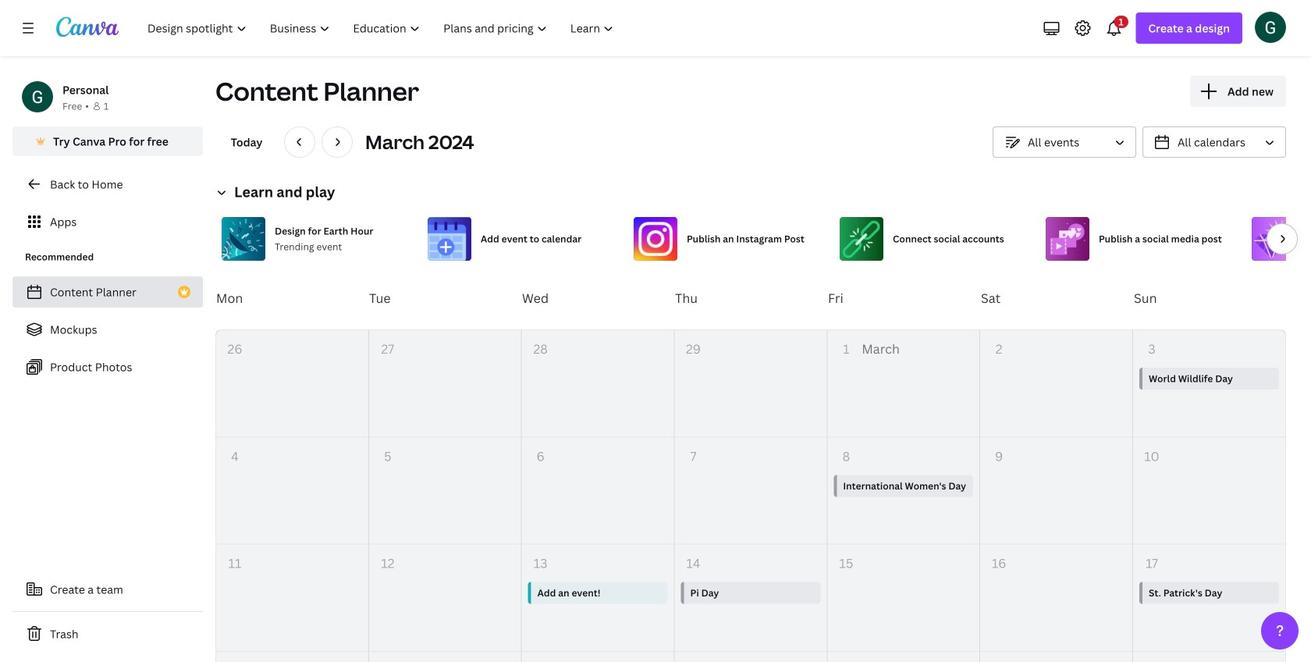 Task type: vqa. For each thing, say whether or not it's contained in the screenshot.
Create within the Button
no



Task type: describe. For each thing, give the bounding box(es) containing it.
tuesday column header
[[368, 267, 521, 329]]

top level navigation element
[[137, 12, 627, 44]]

thursday column header
[[675, 267, 828, 329]]



Task type: locate. For each thing, give the bounding box(es) containing it.
list
[[12, 276, 203, 383]]

saturday column header
[[981, 267, 1134, 329]]

monday column header
[[215, 267, 368, 329]]

greg robinson image
[[1255, 12, 1287, 43]]

friday column header
[[828, 267, 981, 329]]

sunday column header
[[1134, 267, 1287, 329]]

row
[[215, 267, 1287, 329], [216, 330, 1286, 437], [216, 437, 1286, 545], [216, 545, 1286, 652], [216, 652, 1286, 662]]

wednesday column header
[[521, 267, 675, 329]]



